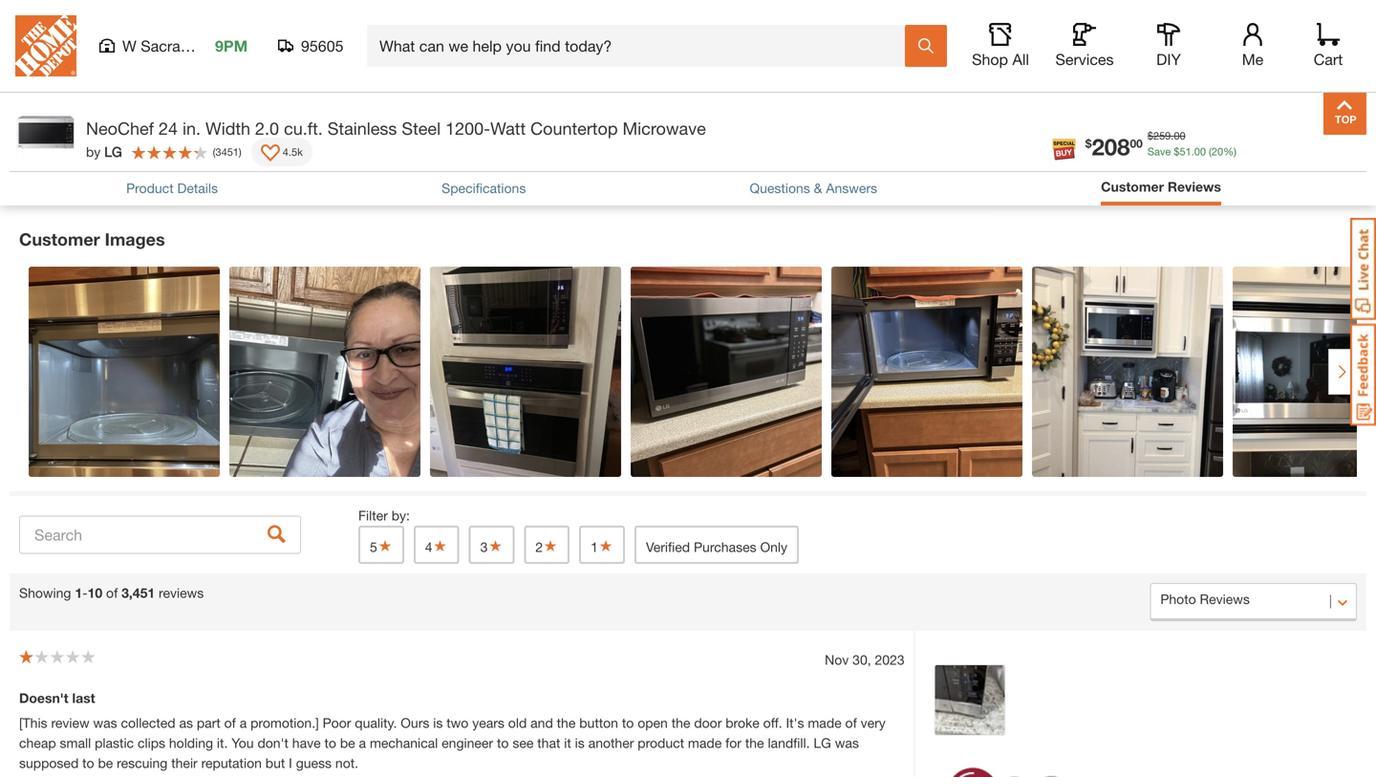 Task type: describe. For each thing, give the bounding box(es) containing it.
1 vertical spatial .
[[1192, 145, 1195, 158]]

shop all button
[[970, 23, 1031, 69]]

door
[[694, 715, 722, 731]]

old
[[508, 715, 527, 731]]

0 horizontal spatial reviews
[[159, 585, 204, 601]]

of left very
[[846, 715, 857, 731]]

ours
[[401, 715, 430, 731]]

shop all
[[972, 50, 1029, 68]]

-
[[82, 585, 88, 601]]

to down "small" at the left of the page
[[82, 755, 94, 771]]

2 ( from the left
[[213, 146, 216, 158]]

1 horizontal spatial the
[[672, 715, 691, 731]]

verified purchases only button
[[635, 526, 799, 564]]

guess
[[296, 755, 332, 771]]

width
[[206, 118, 250, 139]]

me button
[[1223, 23, 1284, 69]]

the home depot logo image
[[15, 15, 76, 76]]

1 button
[[579, 526, 625, 564]]

showing
[[19, 585, 71, 601]]

countertop
[[531, 118, 618, 139]]

1 horizontal spatial 3,451
[[192, 110, 227, 127]]

mechanical
[[370, 735, 438, 751]]

3 button
[[469, 526, 515, 564]]

3 inside "button"
[[480, 539, 488, 555]]

but
[[266, 755, 285, 771]]

1 vertical spatial a
[[359, 735, 366, 751]]

2 horizontal spatial 00
[[1195, 145, 1206, 158]]

nov
[[825, 652, 849, 667]]

1 horizontal spatial 00
[[1174, 130, 1186, 142]]

customer reviews
[[1101, 179, 1222, 195]]

cart link
[[1308, 23, 1350, 69]]

star symbol image for 5
[[377, 539, 393, 552]]

landfill.
[[768, 735, 810, 751]]

feedback link image
[[1351, 323, 1377, 426]]

logo image
[[935, 755, 1078, 777]]

only
[[760, 539, 788, 555]]

diy button
[[1138, 23, 1200, 69]]

engineer
[[442, 735, 493, 751]]

shop
[[972, 50, 1008, 68]]

cart
[[1314, 50, 1343, 68]]

w sacramento 9pm
[[122, 37, 248, 55]]

0 vertical spatial is
[[433, 715, 443, 731]]

51
[[1180, 145, 1192, 158]]

top button
[[1324, 92, 1367, 135]]

last
[[72, 690, 95, 706]]

that
[[537, 735, 561, 751]]

questions & answers
[[750, 180, 878, 196]]

5 inside button
[[370, 539, 377, 555]]

star symbol image for 1
[[598, 539, 614, 552]]

neochef 24 in. width 2.0 cu.ft. stainless steel 1200-watt countertop microwave
[[86, 118, 706, 139]]

4.5k
[[283, 146, 303, 158]]

plastic
[[95, 735, 134, 751]]

20
[[1212, 145, 1224, 158]]

neochef
[[86, 118, 154, 139]]

76
[[63, 148, 82, 168]]

open
[[638, 715, 668, 731]]

cheap
[[19, 735, 56, 751]]

2 horizontal spatial the
[[745, 735, 764, 751]]

don't
[[258, 735, 289, 751]]

filter
[[358, 507, 388, 523]]

( 3451 )
[[213, 146, 242, 158]]

all
[[1013, 50, 1029, 68]]

0 horizontal spatial product
[[235, 148, 295, 168]]

you
[[232, 735, 254, 751]]

product details
[[126, 180, 218, 196]]

purchases
[[694, 539, 757, 555]]

holding
[[169, 735, 213, 751]]

images
[[105, 229, 165, 249]]

by lg
[[86, 144, 122, 160]]

star symbol image for 3
[[488, 539, 503, 552]]

review
[[51, 715, 89, 731]]

customer for customer images
[[19, 229, 100, 249]]

recommend
[[104, 148, 197, 168]]

95605 button
[[278, 36, 344, 55]]

%)
[[1224, 145, 1237, 158]]

00 inside $ 208 00
[[1130, 137, 1143, 150]]

questions
[[750, 180, 810, 196]]

259
[[1154, 130, 1171, 142]]

collected
[[121, 715, 175, 731]]

0 vertical spatial was
[[93, 715, 117, 731]]

off.
[[763, 715, 783, 731]]

4.5k button
[[251, 138, 312, 166]]

me
[[1242, 50, 1264, 68]]

of right part at the bottom
[[224, 715, 236, 731]]

by:
[[392, 507, 410, 523]]

product image image
[[14, 101, 76, 163]]

star symbol image for 2
[[543, 539, 558, 552]]

very
[[861, 715, 886, 731]]

[this
[[19, 715, 47, 731]]

showing 1 - 10 of 3,451 reviews
[[19, 585, 204, 601]]

0 vertical spatial made
[[808, 715, 842, 731]]

0 horizontal spatial 5
[[358, 38, 367, 56]]

%
[[82, 148, 99, 168]]

clips
[[138, 735, 165, 751]]

filter by:
[[358, 507, 410, 523]]

button
[[580, 715, 618, 731]]

product inside doesn't last [this review was collected as part of a promotion.] poor quality. ours is two years old and the button to open the door broke off. it's made of very cheap small plastic clips holding it. you don't have to be a mechanical engineer to see that it is another product made for the landfill. lg was supposed to be rescuing their reputation but i guess not.
[[638, 735, 684, 751]]

two
[[447, 715, 469, 731]]

star icon image for 5
[[376, 37, 395, 56]]

2.0
[[255, 118, 279, 139]]

4 button
[[414, 526, 459, 564]]

w
[[122, 37, 137, 55]]

nov 30, 2023
[[825, 652, 905, 667]]

broke
[[726, 715, 760, 731]]

2 horizontal spatial $
[[1174, 145, 1180, 158]]

4
[[425, 539, 433, 555]]

star symbol image for 4
[[433, 539, 448, 552]]

1 vertical spatial is
[[575, 735, 585, 751]]

76 % recommend this product
[[63, 148, 295, 168]]

2023
[[875, 652, 905, 667]]

0 vertical spatial reviews
[[231, 110, 278, 127]]

1 vertical spatial made
[[688, 735, 722, 751]]



Task type: locate. For each thing, give the bounding box(es) containing it.
this
[[202, 148, 230, 168]]

1 vertical spatial 3,451
[[122, 585, 155, 601]]

0 vertical spatial lg
[[104, 144, 122, 160]]

made
[[808, 715, 842, 731], [688, 735, 722, 751]]

1 horizontal spatial lg
[[814, 735, 831, 751]]

1 vertical spatial lg
[[814, 735, 831, 751]]

rescuing
[[117, 755, 168, 771]]

3 left "steel" on the top
[[358, 106, 367, 125]]

was
[[93, 715, 117, 731], [835, 735, 859, 751]]

doesn't last [this review was collected as part of a promotion.] poor quality. ours is two years old and the button to open the door broke off. it's made of very cheap small plastic clips holding it. you don't have to be a mechanical engineer to see that it is another product made for the landfill. lg was supposed to be rescuing their reputation but i guess not.
[[19, 690, 886, 771]]

in.
[[183, 118, 201, 139]]

1 left 10
[[75, 585, 82, 601]]

product down "2.0"
[[235, 148, 295, 168]]

star symbol image down "filter by:"
[[377, 539, 393, 552]]

1 ( from the left
[[1209, 145, 1212, 158]]

by
[[86, 144, 101, 160]]

10
[[88, 585, 102, 601]]

is right it
[[575, 735, 585, 751]]

made right it's on the right bottom of page
[[808, 715, 842, 731]]

diy
[[1157, 50, 1181, 68]]

of right 10
[[106, 585, 118, 601]]

2
[[536, 539, 543, 555]]

watt
[[490, 118, 526, 139]]

doesn't
[[19, 690, 68, 706]]

be down plastic on the left of page
[[98, 755, 113, 771]]

$ 259 . 00 save $ 51 . 00 ( 20 %)
[[1148, 130, 1237, 158]]

it's
[[786, 715, 804, 731]]

1 vertical spatial was
[[835, 735, 859, 751]]

supposed
[[19, 755, 79, 771]]

5 down filter
[[370, 539, 377, 555]]

00 up 51
[[1174, 130, 1186, 142]]

0 horizontal spatial star symbol image
[[433, 539, 448, 552]]

$ for 259
[[1148, 130, 1154, 142]]

1 horizontal spatial star symbol image
[[543, 539, 558, 552]]

poor
[[323, 715, 351, 731]]

customer left images
[[19, 229, 100, 249]]

for
[[726, 735, 742, 751]]

1 horizontal spatial 3
[[480, 539, 488, 555]]

of
[[176, 110, 189, 127], [106, 585, 118, 601], [224, 715, 236, 731], [846, 715, 857, 731]]

see
[[513, 735, 534, 751]]

0 vertical spatial be
[[340, 735, 355, 751]]

0 horizontal spatial 3,451
[[122, 585, 155, 601]]

2 star symbol image from the left
[[543, 539, 558, 552]]

.
[[1171, 130, 1174, 142], [1192, 145, 1195, 158]]

0 horizontal spatial 3
[[358, 106, 367, 125]]

3,451 up 3451 at the left
[[192, 110, 227, 127]]

1 horizontal spatial star symbol image
[[488, 539, 503, 552]]

as
[[179, 715, 193, 731]]

reputation
[[201, 755, 262, 771]]

1 vertical spatial 3
[[480, 539, 488, 555]]

1 star symbol image from the left
[[433, 539, 448, 552]]

4.3
[[63, 68, 143, 136]]

years
[[472, 715, 505, 731]]

3,451 right 10
[[122, 585, 155, 601]]

0 horizontal spatial star symbol image
[[377, 539, 393, 552]]

not.
[[335, 755, 359, 771]]

1 horizontal spatial made
[[808, 715, 842, 731]]

0 vertical spatial customer
[[1101, 179, 1164, 195]]

answers
[[826, 180, 878, 196]]

star symbol image
[[377, 539, 393, 552], [543, 539, 558, 552]]

1200-
[[446, 118, 491, 139]]

1 horizontal spatial product
[[638, 735, 684, 751]]

star icon image right 95605
[[376, 37, 395, 56]]

1 vertical spatial be
[[98, 755, 113, 771]]

a
[[240, 715, 247, 731], [359, 735, 366, 751]]

2 button
[[524, 526, 570, 564]]

the left door
[[672, 715, 691, 731]]

star symbol image
[[433, 539, 448, 552], [488, 539, 503, 552], [598, 539, 614, 552]]

display image
[[261, 144, 280, 163]]

0 horizontal spatial (
[[213, 146, 216, 158]]

verified purchases only
[[646, 539, 788, 555]]

0 horizontal spatial is
[[433, 715, 443, 731]]

What can we help you find today? search field
[[379, 26, 904, 66]]

1 horizontal spatial customer
[[1101, 179, 1164, 195]]

( inside $ 259 . 00 save $ 51 . 00 ( 20 %)
[[1209, 145, 1212, 158]]

1 horizontal spatial is
[[575, 735, 585, 751]]

0 vertical spatial 3,451
[[192, 110, 227, 127]]

3 right 4 button on the left bottom
[[480, 539, 488, 555]]

1 star icon image from the top
[[376, 37, 395, 56]]

steel
[[402, 118, 441, 139]]

star symbol image left 3 "button"
[[433, 539, 448, 552]]

1 horizontal spatial (
[[1209, 145, 1212, 158]]

star symbol image inside 5 button
[[377, 539, 393, 552]]

sacramento
[[141, 37, 224, 55]]

product down open
[[638, 735, 684, 751]]

1 horizontal spatial 5
[[370, 539, 377, 555]]

is
[[433, 715, 443, 731], [575, 735, 585, 751]]

2 star symbol image from the left
[[488, 539, 503, 552]]

stainless
[[328, 118, 397, 139]]

a down the "quality."
[[359, 735, 366, 751]]

0 vertical spatial 5
[[358, 38, 367, 56]]

is left two on the bottom left of the page
[[433, 715, 443, 731]]

1 vertical spatial reviews
[[159, 585, 204, 601]]

1 horizontal spatial $
[[1148, 130, 1154, 142]]

0 horizontal spatial made
[[688, 735, 722, 751]]

to left open
[[622, 715, 634, 731]]

1 horizontal spatial be
[[340, 735, 355, 751]]

0 vertical spatial 1
[[591, 539, 598, 555]]

star symbol image inside 1 button
[[598, 539, 614, 552]]

of right out
[[176, 110, 189, 127]]

0 horizontal spatial 00
[[1130, 137, 1143, 150]]

1 inside 1 button
[[591, 539, 598, 555]]

00 left the save
[[1130, 137, 1143, 150]]

0 horizontal spatial a
[[240, 715, 247, 731]]

$ inside $ 208 00
[[1086, 137, 1092, 150]]

to down poor
[[325, 735, 336, 751]]

0 vertical spatial 3
[[358, 106, 367, 125]]

0 vertical spatial product
[[235, 148, 295, 168]]

questions & answers button
[[750, 178, 878, 198], [750, 178, 878, 198]]

(
[[1209, 145, 1212, 158], [213, 146, 216, 158]]

services
[[1056, 50, 1114, 68]]

part
[[197, 715, 221, 731]]

0 horizontal spatial .
[[1171, 130, 1174, 142]]

1 horizontal spatial a
[[359, 735, 366, 751]]

1 right 2 button
[[591, 539, 598, 555]]

2 star icon image from the top
[[376, 106, 395, 125]]

0 vertical spatial a
[[240, 715, 247, 731]]

lg right by
[[104, 144, 122, 160]]

was right landfill.
[[835, 735, 859, 751]]

specifications
[[442, 180, 526, 196]]

30,
[[853, 652, 871, 667]]

reviews down search text field
[[159, 585, 204, 601]]

( left )
[[213, 146, 216, 158]]

1 vertical spatial product
[[638, 735, 684, 751]]

0 horizontal spatial was
[[93, 715, 117, 731]]

the up it
[[557, 715, 576, 731]]

the right for
[[745, 735, 764, 751]]

2243
[[979, 38, 1013, 56]]

product
[[126, 180, 174, 196]]

1 vertical spatial 1
[[75, 585, 82, 601]]

it
[[564, 735, 571, 751]]

reviews
[[231, 110, 278, 127], [159, 585, 204, 601]]

customer images
[[19, 229, 165, 249]]

lg
[[104, 144, 122, 160], [814, 735, 831, 751]]

a up you
[[240, 715, 247, 731]]

1 vertical spatial 5
[[370, 539, 377, 555]]

small
[[60, 735, 91, 751]]

star symbol image inside 4 button
[[433, 539, 448, 552]]

out of 3,451 reviews
[[152, 110, 278, 127]]

star symbol image left 1 button
[[543, 539, 558, 552]]

1 horizontal spatial reviews
[[231, 110, 278, 127]]

save
[[1148, 145, 1171, 158]]

$ right the save
[[1174, 145, 1180, 158]]

$ 208 00
[[1086, 133, 1143, 160]]

reviews up )
[[231, 110, 278, 127]]

star symbol image inside 2 button
[[543, 539, 558, 552]]

was up plastic on the left of page
[[93, 715, 117, 731]]

star icon image for 3
[[376, 106, 395, 125]]

star symbol image left 2
[[488, 539, 503, 552]]

1 vertical spatial star icon image
[[376, 106, 395, 125]]

0 horizontal spatial customer
[[19, 229, 100, 249]]

1 horizontal spatial was
[[835, 735, 859, 751]]

customer for customer reviews
[[1101, 179, 1164, 195]]

1 star symbol image from the left
[[377, 539, 393, 552]]

1
[[591, 539, 598, 555], [75, 585, 82, 601]]

208
[[1092, 133, 1130, 160]]

live chat image
[[1351, 218, 1377, 320]]

$ up the save
[[1148, 130, 1154, 142]]

1 horizontal spatial .
[[1192, 145, 1195, 158]]

be up 'not.'
[[340, 735, 355, 751]]

1 vertical spatial customer
[[19, 229, 100, 249]]

i
[[289, 755, 292, 771]]

made down door
[[688, 735, 722, 751]]

star icon image
[[376, 37, 395, 56], [376, 106, 395, 125]]

the
[[557, 715, 576, 731], [672, 715, 691, 731], [745, 735, 764, 751]]

0 horizontal spatial lg
[[104, 144, 122, 160]]

another
[[589, 735, 634, 751]]

0 horizontal spatial 1
[[75, 585, 82, 601]]

services button
[[1054, 23, 1116, 69]]

5 right 95605
[[358, 38, 367, 56]]

microwave
[[623, 118, 706, 139]]

lg right landfill.
[[814, 735, 831, 751]]

00 right 51
[[1195, 145, 1206, 158]]

$ for 208
[[1086, 137, 1092, 150]]

0 horizontal spatial be
[[98, 755, 113, 771]]

2 horizontal spatial star symbol image
[[598, 539, 614, 552]]

star symbol image right 2 button
[[598, 539, 614, 552]]

customer down the save
[[1101, 179, 1164, 195]]

Search text field
[[19, 516, 301, 554]]

0 horizontal spatial the
[[557, 715, 576, 731]]

star icon image left "steel" on the top
[[376, 106, 395, 125]]

their
[[171, 755, 198, 771]]

0 horizontal spatial $
[[1086, 137, 1092, 150]]

00
[[1174, 130, 1186, 142], [1130, 137, 1143, 150], [1195, 145, 1206, 158]]

0 vertical spatial star icon image
[[376, 37, 395, 56]]

lg inside doesn't last [this review was collected as part of a promotion.] poor quality. ours is two years old and the button to open the door broke off. it's made of very cheap small plastic clips holding it. you don't have to be a mechanical engineer to see that it is another product made for the landfill. lg was supposed to be rescuing their reputation but i guess not.
[[814, 735, 831, 751]]

( left %)
[[1209, 145, 1212, 158]]

1 horizontal spatial 1
[[591, 539, 598, 555]]

$ left the save
[[1086, 137, 1092, 150]]

to
[[622, 715, 634, 731], [325, 735, 336, 751], [497, 735, 509, 751], [82, 755, 94, 771]]

5 button
[[358, 526, 404, 564]]

to left see
[[497, 735, 509, 751]]

3 star symbol image from the left
[[598, 539, 614, 552]]

star symbol image inside 3 "button"
[[488, 539, 503, 552]]

0 vertical spatial .
[[1171, 130, 1174, 142]]



Task type: vqa. For each thing, say whether or not it's contained in the screenshot.
another
yes



